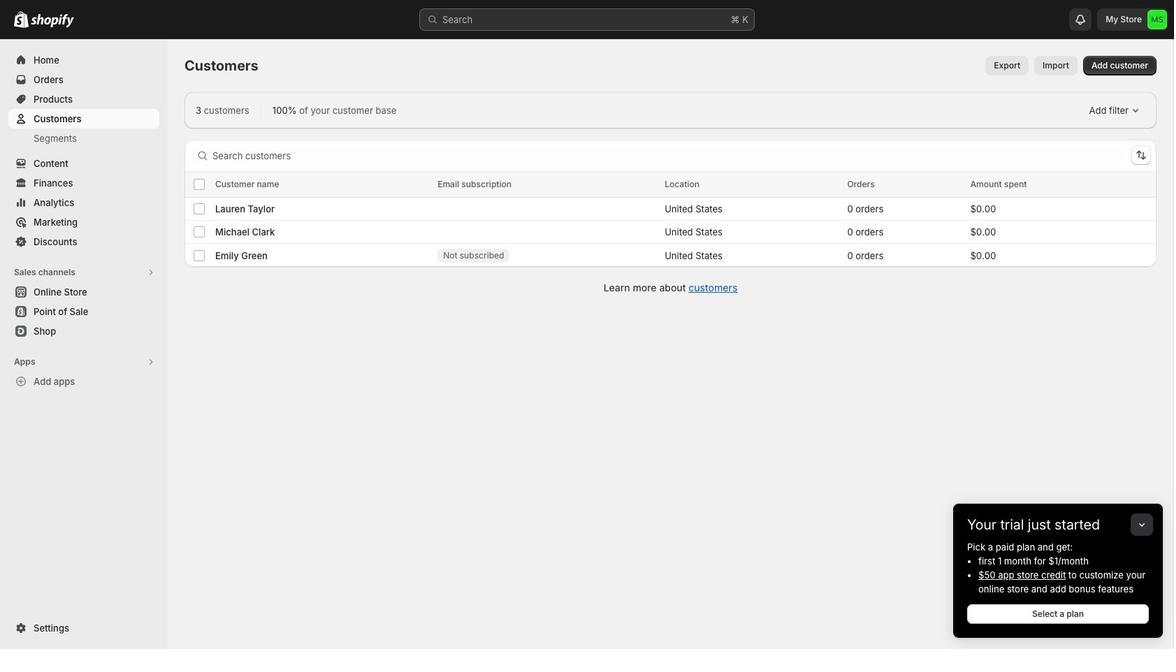 Task type: describe. For each thing, give the bounding box(es) containing it.
shopify image
[[31, 14, 74, 28]]



Task type: vqa. For each thing, say whether or not it's contained in the screenshot.
My Store image
yes



Task type: locate. For each thing, give the bounding box(es) containing it.
shopify image
[[14, 11, 29, 28]]

Search customers text field
[[212, 146, 1123, 165]]

my store image
[[1147, 10, 1167, 29]]



